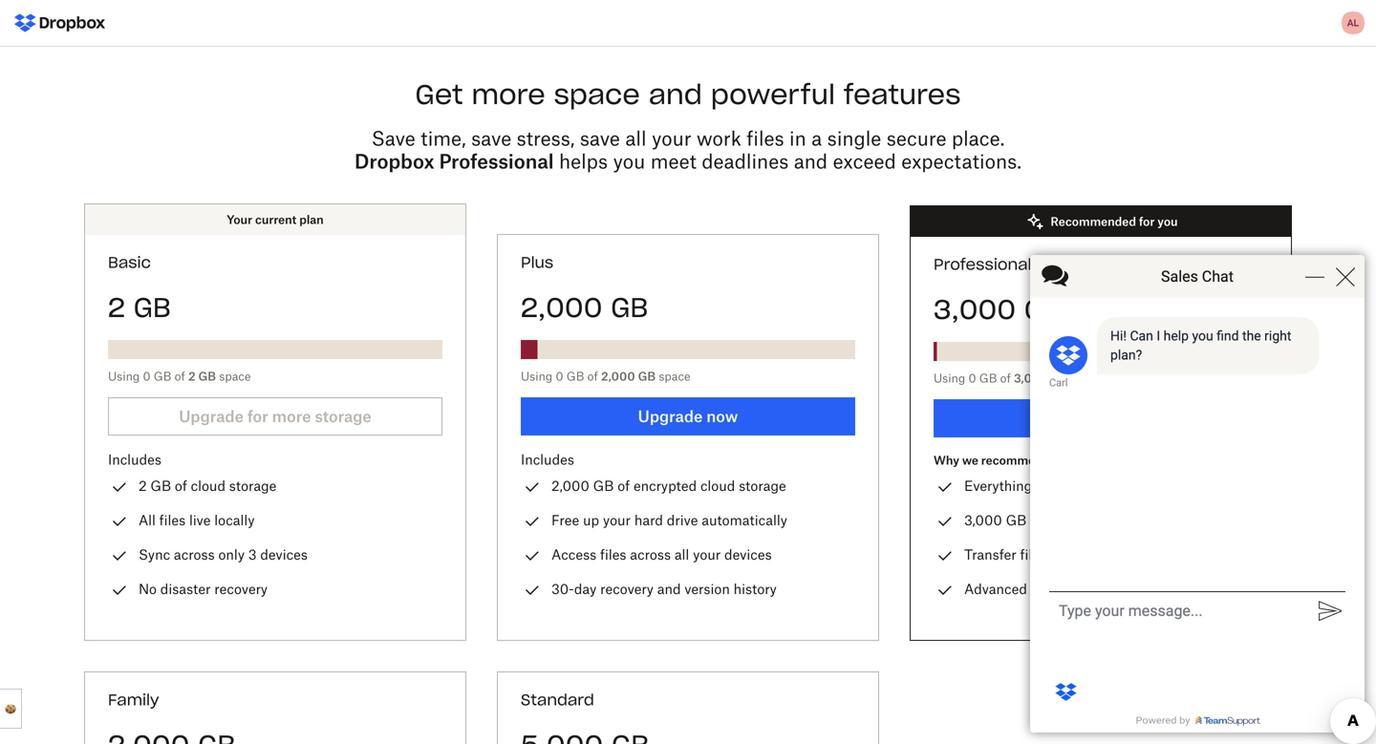 Task type: locate. For each thing, give the bounding box(es) containing it.
2 includes from the left
[[521, 452, 574, 468]]

encrypted
[[634, 478, 697, 494], [1046, 512, 1110, 529]]

includes
[[108, 452, 161, 468], [521, 452, 574, 468]]

1 horizontal spatial storage
[[739, 478, 786, 494]]

recovery down "only" on the bottom of page
[[214, 581, 268, 597]]

encrypted for 3,000
[[1046, 512, 1110, 529]]

using 0 gb of 2,000 gb space
[[521, 369, 691, 384]]

1 vertical spatial 2,000
[[601, 369, 635, 384]]

all inside save time, save stress, save all your work files in a single secure place. dropbox professional helps you meet deadlines and exceed expectations.
[[625, 127, 647, 150]]

files down powerful
[[747, 127, 784, 150]]

devices
[[260, 547, 308, 563], [725, 547, 772, 563]]

free
[[552, 512, 579, 529]]

your left hard
[[603, 512, 631, 529]]

1 vertical spatial encrypted
[[1046, 512, 1110, 529]]

gb
[[134, 291, 171, 324], [611, 291, 648, 324], [1025, 292, 1062, 326], [154, 369, 171, 384], [198, 369, 216, 384], [567, 369, 584, 384], [638, 369, 656, 384], [980, 371, 997, 386], [1051, 371, 1069, 386], [150, 478, 171, 494], [593, 478, 614, 494], [1006, 512, 1027, 529], [1114, 547, 1134, 563]]

storage for 2,000
[[739, 478, 786, 494]]

0 down 3,000 gb
[[969, 371, 976, 386]]

access files across all your devices
[[552, 547, 772, 563]]

1 horizontal spatial includes
[[521, 452, 574, 468]]

files right 'access'
[[600, 547, 627, 563]]

includes up the all
[[108, 452, 161, 468]]

2 horizontal spatial storage
[[1152, 512, 1199, 529]]

al
[[1348, 17, 1359, 29]]

in left a
[[789, 127, 806, 150]]

professional up 3,000 gb
[[934, 255, 1032, 274]]

of
[[175, 369, 185, 384], [587, 369, 598, 384], [1000, 371, 1011, 386], [175, 478, 187, 494], [618, 478, 630, 494], [1030, 512, 1043, 529]]

using down 2,000 gb
[[521, 369, 553, 384]]

0 vertical spatial in
[[789, 127, 806, 150]]

0
[[143, 369, 151, 384], [556, 369, 563, 384], [969, 371, 976, 386]]

no
[[139, 581, 157, 597]]

2,000 for 2,000 gb
[[521, 291, 602, 324]]

0 horizontal spatial encrypted
[[634, 478, 697, 494]]

0 vertical spatial 2,000
[[521, 291, 602, 324]]

you up and:
[[1082, 454, 1102, 468]]

space
[[554, 77, 640, 111], [219, 369, 251, 384], [659, 369, 691, 384], [1072, 371, 1103, 386]]

up
[[583, 512, 599, 529], [1050, 547, 1067, 563]]

all
[[625, 127, 647, 150], [675, 547, 689, 563]]

family
[[108, 691, 159, 710]]

recovery
[[214, 581, 268, 597], [600, 581, 654, 597]]

and left the file
[[1137, 581, 1160, 597]]

storage for 3,000
[[1152, 512, 1199, 529]]

across
[[174, 547, 215, 563], [630, 547, 671, 563]]

using for 3,000
[[934, 371, 966, 386]]

plus
[[521, 253, 554, 272]]

controls
[[1082, 581, 1133, 597]]

recovery right day
[[600, 581, 654, 597]]

1 horizontal spatial all
[[675, 547, 689, 563]]

30-day recovery and version history
[[552, 581, 777, 597]]

1 vertical spatial for
[[1063, 454, 1079, 468]]

and up save time, save stress, save all your work files in a single secure place. dropbox professional helps you meet deadlines and exceed expectations.
[[649, 77, 702, 111]]

drive
[[667, 512, 698, 529]]

and for 30-day recovery and version history
[[657, 581, 681, 597]]

up left to
[[1050, 547, 1067, 563]]

using 0 gb of 3,000 gb space
[[934, 371, 1103, 386]]

for right recommended
[[1139, 215, 1155, 229]]

using down 2 gb
[[108, 369, 140, 384]]

all down drive
[[675, 547, 689, 563]]

exceed
[[833, 150, 896, 173]]

1 horizontal spatial save
[[580, 127, 620, 150]]

2,000 up "free"
[[552, 478, 590, 494]]

all
[[139, 512, 156, 529]]

3,000 down 3,000 gb
[[1014, 371, 1048, 386]]

sync
[[139, 547, 170, 563]]

file
[[1164, 581, 1184, 597]]

using for 2
[[108, 369, 140, 384]]

you right recommended
[[1158, 215, 1178, 229]]

using for 2,000
[[521, 369, 553, 384]]

meet
[[651, 150, 697, 173]]

save right stress, at top left
[[580, 127, 620, 150]]

why
[[934, 454, 960, 468]]

your
[[652, 127, 692, 150], [603, 512, 631, 529], [693, 547, 721, 563]]

0 horizontal spatial devices
[[260, 547, 308, 563]]

1 includes from the left
[[108, 452, 161, 468]]

dropbox
[[355, 150, 435, 173]]

transfer
[[964, 547, 1017, 563]]

in
[[789, 127, 806, 150], [1036, 478, 1048, 494]]

locally
[[214, 512, 255, 529]]

files right the all
[[159, 512, 186, 529]]

0 horizontal spatial in
[[789, 127, 806, 150]]

1 vertical spatial your
[[603, 512, 631, 529]]

0 horizontal spatial includes
[[108, 452, 161, 468]]

upgrade now button
[[521, 398, 855, 436]]

0 horizontal spatial recovery
[[214, 581, 268, 597]]

0 vertical spatial encrypted
[[634, 478, 697, 494]]

up right "free"
[[583, 512, 599, 529]]

2,000 for 2,000 gb of encrypted cloud storage
[[552, 478, 590, 494]]

and for get more space and powerful features
[[649, 77, 702, 111]]

al button
[[1338, 8, 1369, 38]]

0 horizontal spatial all
[[625, 127, 647, 150]]

storage
[[229, 478, 277, 494], [739, 478, 786, 494], [1152, 512, 1199, 529]]

0 horizontal spatial across
[[174, 547, 215, 563]]

across down the "all files live locally"
[[174, 547, 215, 563]]

get
[[415, 77, 463, 111]]

1 horizontal spatial using
[[521, 369, 553, 384]]

save down the "more"
[[471, 127, 512, 150]]

encrypted up to
[[1046, 512, 1110, 529]]

2 horizontal spatial cloud
[[1113, 512, 1148, 529]]

and for advanced sharing controls and file locking
[[1137, 581, 1160, 597]]

1 horizontal spatial devices
[[725, 547, 772, 563]]

1 horizontal spatial encrypted
[[1046, 512, 1110, 529]]

0 horizontal spatial for
[[1063, 454, 1079, 468]]

1 devices from the left
[[260, 547, 308, 563]]

0 down 2 gb
[[143, 369, 151, 384]]

and down access files across all your devices
[[657, 581, 681, 597]]

2
[[108, 291, 125, 324], [188, 369, 196, 384], [139, 478, 147, 494]]

0 horizontal spatial professional
[[439, 150, 554, 173]]

your down 'get more space and powerful features' on the top of the page
[[652, 127, 692, 150]]

0 horizontal spatial using
[[108, 369, 140, 384]]

2 recovery from the left
[[600, 581, 654, 597]]

plus,
[[1052, 478, 1082, 494]]

save
[[471, 127, 512, 150], [580, 127, 620, 150]]

standard
[[521, 691, 594, 710]]

we
[[962, 454, 979, 468]]

3,000 up transfer
[[964, 512, 1002, 529]]

cloud up live
[[191, 478, 226, 494]]

to
[[1070, 547, 1083, 563]]

0 vertical spatial for
[[1139, 215, 1155, 229]]

2 vertical spatial your
[[693, 547, 721, 563]]

your inside save time, save stress, save all your work files in a single secure place. dropbox professional helps you meet deadlines and exceed expectations.
[[652, 127, 692, 150]]

1 horizontal spatial recovery
[[600, 581, 654, 597]]

2 vertical spatial 2,000
[[552, 478, 590, 494]]

1 vertical spatial up
[[1050, 547, 1067, 563]]

includes up "free"
[[521, 452, 574, 468]]

0 horizontal spatial 2
[[108, 291, 125, 324]]

devices right 3
[[260, 547, 308, 563]]

0 vertical spatial up
[[583, 512, 599, 529]]

across down hard
[[630, 547, 671, 563]]

for
[[1139, 215, 1155, 229], [1063, 454, 1079, 468]]

features
[[844, 77, 961, 111]]

powerful
[[711, 77, 835, 111]]

1 vertical spatial 3,000
[[1014, 371, 1048, 386]]

all left meet
[[625, 127, 647, 150]]

1 horizontal spatial 0
[[556, 369, 563, 384]]

2 vertical spatial 3,000
[[964, 512, 1002, 529]]

2 horizontal spatial your
[[693, 547, 721, 563]]

0 horizontal spatial save
[[471, 127, 512, 150]]

0 vertical spatial all
[[625, 127, 647, 150]]

you left meet
[[613, 150, 645, 173]]

1 horizontal spatial your
[[652, 127, 692, 150]]

2 for 2 gb
[[108, 291, 125, 324]]

0 horizontal spatial 0
[[143, 369, 151, 384]]

encrypted up free up your hard drive automatically on the bottom of page
[[634, 478, 697, 494]]

files up "sharing"
[[1020, 547, 1047, 563]]

2 horizontal spatial you
[[1158, 215, 1178, 229]]

1 vertical spatial 2
[[188, 369, 196, 384]]

for right it
[[1063, 454, 1079, 468]]

you inside save time, save stress, save all your work files in a single secure place. dropbox professional helps you meet deadlines and exceed expectations.
[[613, 150, 645, 173]]

you
[[613, 150, 645, 173], [1158, 215, 1178, 229], [1082, 454, 1102, 468]]

professional
[[439, 150, 554, 173], [934, 255, 1032, 274]]

2 horizontal spatial using
[[934, 371, 966, 386]]

and inside save time, save stress, save all your work files in a single secure place. dropbox professional helps you meet deadlines and exceed expectations.
[[794, 150, 828, 173]]

3,000 up using 0 gb of 3,000 gb space
[[934, 292, 1016, 326]]

sync across only 3 devices
[[139, 547, 308, 563]]

3,000 for 3,000 gb of encrypted cloud storage
[[964, 512, 1002, 529]]

2 horizontal spatial 2
[[188, 369, 196, 384]]

cloud up controls
[[1113, 512, 1148, 529]]

using up why
[[934, 371, 966, 386]]

2,000 gb of encrypted cloud storage
[[552, 478, 786, 494]]

storage up the file
[[1152, 512, 1199, 529]]

2,000 down 2,000 gb
[[601, 369, 635, 384]]

3,000
[[934, 292, 1016, 326], [1014, 371, 1048, 386], [964, 512, 1002, 529]]

devices down automatically
[[725, 547, 772, 563]]

1 vertical spatial you
[[1158, 215, 1178, 229]]

recommend
[[981, 454, 1050, 468]]

1 vertical spatial all
[[675, 547, 689, 563]]

2 devices from the left
[[725, 547, 772, 563]]

0 vertical spatial your
[[652, 127, 692, 150]]

1 horizontal spatial cloud
[[701, 478, 735, 494]]

1 vertical spatial in
[[1036, 478, 1048, 494]]

your up version
[[693, 547, 721, 563]]

professional inside save time, save stress, save all your work files in a single secure place. dropbox professional helps you meet deadlines and exceed expectations.
[[439, 150, 554, 173]]

2 vertical spatial 2
[[139, 478, 147, 494]]

0 vertical spatial professional
[[439, 150, 554, 173]]

cloud for 3,000
[[1113, 512, 1148, 529]]

space for 3,000 gb
[[1072, 371, 1103, 386]]

2 gb
[[108, 291, 171, 324]]

it
[[1052, 454, 1060, 468]]

in left plus,
[[1036, 478, 1048, 494]]

and left exceed
[[794, 150, 828, 173]]

0 vertical spatial 2
[[108, 291, 125, 324]]

1 horizontal spatial across
[[630, 547, 671, 563]]

professional down the "more"
[[439, 150, 554, 173]]

0 horizontal spatial you
[[613, 150, 645, 173]]

basic
[[108, 253, 151, 272]]

1 horizontal spatial professional
[[934, 255, 1032, 274]]

storage up locally
[[229, 478, 277, 494]]

cloud up automatically
[[701, 478, 735, 494]]

work
[[697, 127, 742, 150]]

storage up automatically
[[739, 478, 786, 494]]

0 vertical spatial you
[[613, 150, 645, 173]]

2 horizontal spatial 0
[[969, 371, 976, 386]]

and
[[649, 77, 702, 111], [794, 150, 828, 173], [657, 581, 681, 597], [1137, 581, 1160, 597]]

2,000
[[521, 291, 602, 324], [601, 369, 635, 384], [552, 478, 590, 494]]

0 down 2,000 gb
[[556, 369, 563, 384]]

1 horizontal spatial you
[[1082, 454, 1102, 468]]

1 horizontal spatial 2
[[139, 478, 147, 494]]

2 save from the left
[[580, 127, 620, 150]]

1 recovery from the left
[[214, 581, 268, 597]]

0 vertical spatial 3,000
[[934, 292, 1016, 326]]

1 horizontal spatial in
[[1036, 478, 1048, 494]]

files
[[747, 127, 784, 150], [159, 512, 186, 529], [600, 547, 627, 563], [1020, 547, 1047, 563]]

2,000 down plus
[[521, 291, 602, 324]]



Task type: describe. For each thing, give the bounding box(es) containing it.
expectations.
[[902, 150, 1022, 173]]

1 horizontal spatial up
[[1050, 547, 1067, 563]]

0 for 2,000
[[556, 369, 563, 384]]

more
[[472, 77, 546, 111]]

version
[[685, 581, 730, 597]]

everything
[[964, 478, 1032, 494]]

2 gb of cloud storage
[[139, 478, 277, 494]]

secure
[[887, 127, 947, 150]]

files for all files live locally
[[159, 512, 186, 529]]

plan
[[299, 213, 324, 227]]

stress,
[[517, 127, 575, 150]]

2 for 2 gb of cloud storage
[[139, 478, 147, 494]]

files inside save time, save stress, save all your work files in a single secure place. dropbox professional helps you meet deadlines and exceed expectations.
[[747, 127, 784, 150]]

history
[[734, 581, 777, 597]]

3,000 gb of encrypted cloud storage
[[964, 512, 1199, 529]]

2,000 gb
[[521, 291, 648, 324]]

recovery for 2 gb
[[214, 581, 268, 597]]

recommended for you
[[1051, 215, 1178, 229]]

and:
[[1085, 478, 1112, 494]]

1 vertical spatial professional
[[934, 255, 1032, 274]]

files for transfer files up to 100 gb
[[1020, 547, 1047, 563]]

1 save from the left
[[471, 127, 512, 150]]

day
[[574, 581, 597, 597]]

includes for 2,000
[[521, 452, 574, 468]]

recommended
[[1051, 215, 1136, 229]]

space for 2,000 gb
[[659, 369, 691, 384]]

0 horizontal spatial your
[[603, 512, 631, 529]]

3,000 for 3,000 gb
[[934, 292, 1016, 326]]

deadlines
[[702, 150, 789, 173]]

cloud for 2,000
[[701, 478, 735, 494]]

recovery for 2,000 gb
[[600, 581, 654, 597]]

advanced
[[964, 581, 1027, 597]]

free up your hard drive automatically
[[552, 512, 788, 529]]

disaster
[[160, 581, 211, 597]]

3
[[248, 547, 257, 563]]

a
[[812, 127, 822, 150]]

save time, save stress, save all your work files in a single secure place. dropbox professional helps you meet deadlines and exceed expectations.
[[355, 127, 1022, 173]]

everything in plus, and:
[[964, 478, 1112, 494]]

logo for dropbox image
[[8, 8, 112, 38]]

30-
[[552, 581, 574, 597]]

upgrade now
[[638, 407, 738, 426]]

time,
[[421, 127, 466, 150]]

advanced sharing controls and file locking
[[964, 581, 1233, 597]]

your
[[227, 213, 252, 227]]

only
[[218, 547, 245, 563]]

single
[[827, 127, 882, 150]]

1 across from the left
[[174, 547, 215, 563]]

automatically
[[702, 512, 788, 529]]

sharing
[[1031, 581, 1078, 597]]

all files live locally
[[139, 512, 255, 529]]

now
[[707, 407, 738, 426]]

using 0 gb of 2 gb space
[[108, 369, 251, 384]]

2 across from the left
[[630, 547, 671, 563]]

hard
[[634, 512, 663, 529]]

locking
[[1187, 581, 1233, 597]]

0 horizontal spatial up
[[583, 512, 599, 529]]

0 for 2
[[143, 369, 151, 384]]

files for access files across all your devices
[[600, 547, 627, 563]]

0 horizontal spatial cloud
[[191, 478, 226, 494]]

your current plan
[[227, 213, 324, 227]]

access
[[552, 547, 597, 563]]

save
[[371, 127, 416, 150]]

encrypted for 2,000
[[634, 478, 697, 494]]

0 for 3,000
[[969, 371, 976, 386]]

why we recommend it for you
[[934, 454, 1102, 468]]

get more space and powerful features
[[415, 77, 961, 111]]

1 horizontal spatial for
[[1139, 215, 1155, 229]]

100
[[1086, 547, 1110, 563]]

0 horizontal spatial storage
[[229, 478, 277, 494]]

space for 2 gb
[[219, 369, 251, 384]]

current
[[255, 213, 297, 227]]

no disaster recovery
[[139, 581, 268, 597]]

place.
[[952, 127, 1005, 150]]

includes for 2
[[108, 452, 161, 468]]

transfer files up to 100 gb
[[964, 547, 1134, 563]]

2 vertical spatial you
[[1082, 454, 1102, 468]]

helps
[[559, 150, 608, 173]]

upgrade
[[638, 407, 703, 426]]

in inside save time, save stress, save all your work files in a single secure place. dropbox professional helps you meet deadlines and exceed expectations.
[[789, 127, 806, 150]]

live
[[189, 512, 211, 529]]

3,000 gb
[[934, 292, 1062, 326]]



Task type: vqa. For each thing, say whether or not it's contained in the screenshot.
the right INCLUDES
yes



